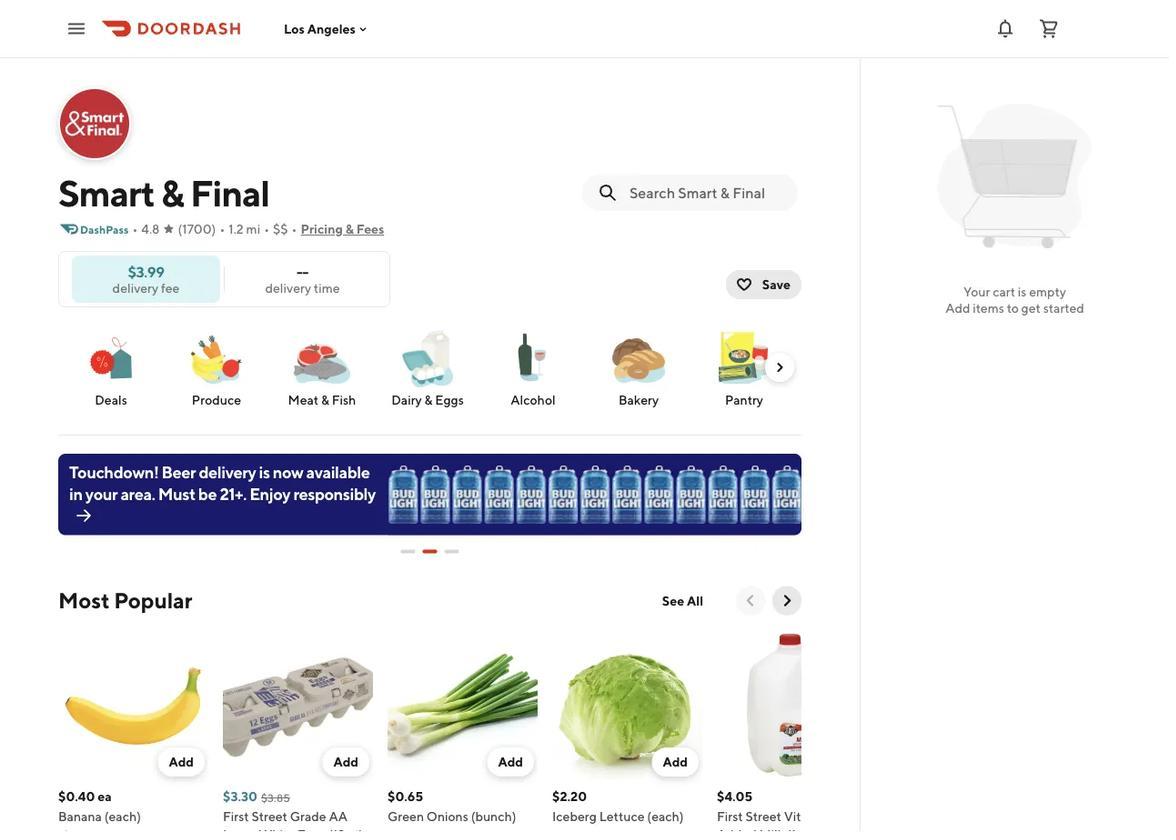 Task type: locate. For each thing, give the bounding box(es) containing it.
(each) for $2.20 iceberg lettuce (each)
[[647, 809, 684, 824]]

alcohol
[[511, 393, 556, 408]]

first inside $4.05 first street vitamin d added milk (1 gal)
[[717, 809, 743, 824]]

is inside your cart is empty add items to get started
[[1018, 284, 1027, 299]]

iceberg lettuce (each) image
[[552, 630, 702, 780]]

deals image
[[78, 326, 144, 391]]

2 • from the left
[[220, 222, 225, 237]]

get
[[1022, 301, 1041, 316]]

first street vitamin d added milk (1 gal) image
[[717, 630, 867, 780]]

$3.30
[[223, 789, 257, 804]]

2 street from the left
[[746, 809, 782, 824]]

delivery inside $3.99 delivery fee
[[112, 280, 158, 295]]

• left 1.2
[[220, 222, 225, 237]]

dashpass
[[80, 223, 129, 236]]

notification bell image
[[995, 18, 1016, 40]]

produce image
[[184, 326, 249, 391]]

& left fish
[[321, 393, 329, 408]]

aa
[[329, 809, 348, 824]]

• left 4.8
[[132, 222, 138, 237]]

available
[[306, 462, 370, 482]]

• right mi
[[264, 222, 269, 237]]

& inside dairy & eggs link
[[425, 393, 433, 408]]

beer
[[162, 462, 196, 482]]

pantry link
[[699, 326, 790, 409]]

0 horizontal spatial street
[[252, 809, 287, 824]]

& for dairy
[[425, 393, 433, 408]]

0 items, open order cart image
[[1038, 18, 1060, 40]]

delivery
[[112, 280, 158, 295], [265, 280, 311, 295], [199, 462, 256, 482]]

$2.20 iceberg lettuce (each)
[[552, 789, 684, 824]]

0 vertical spatial eggs
[[435, 393, 464, 408]]

final
[[190, 171, 270, 214]]

started
[[1043, 301, 1084, 316]]

(1
[[787, 827, 796, 833]]

$0.40 ea banana (each)
[[58, 789, 141, 824]]

1 horizontal spatial eggs
[[435, 393, 464, 408]]

0 vertical spatial is
[[1018, 284, 1027, 299]]

is right cart
[[1018, 284, 1027, 299]]

onions
[[427, 809, 468, 824]]

alcohol image
[[500, 326, 566, 390]]

& up (1700)
[[161, 171, 184, 214]]

banana (each) image
[[58, 630, 208, 780]]

most
[[58, 588, 110, 614]]

touchdown!
[[69, 462, 159, 482]]

meat
[[288, 393, 319, 408]]

1 horizontal spatial (each)
[[647, 809, 684, 824]]

los angeles button
[[284, 21, 370, 36]]

is up enjoy
[[259, 462, 270, 482]]

Search Smart & Final search field
[[630, 183, 783, 203]]

meat & fish
[[288, 393, 356, 408]]

eggs right dairy
[[435, 393, 464, 408]]

0 horizontal spatial is
[[259, 462, 270, 482]]

street up milk
[[746, 809, 782, 824]]

1 - from the left
[[297, 263, 303, 280]]

1 first from the left
[[223, 809, 249, 824]]

street
[[252, 809, 287, 824], [746, 809, 782, 824]]

be
[[198, 484, 217, 504]]

add inside your cart is empty add items to get started
[[946, 301, 970, 316]]

responsibly
[[293, 484, 376, 504]]

1 horizontal spatial is
[[1018, 284, 1027, 299]]

&
[[161, 171, 184, 214], [346, 222, 354, 237], [321, 393, 329, 408], [425, 393, 433, 408]]

0 horizontal spatial delivery
[[112, 280, 158, 295]]

• 1.2 mi • $$ • pricing & fees
[[220, 222, 384, 237]]

area.
[[120, 484, 155, 504]]

•
[[132, 222, 138, 237], [220, 222, 225, 237], [264, 222, 269, 237], [292, 222, 297, 237]]

next image
[[773, 360, 787, 375]]

0 horizontal spatial (each)
[[104, 809, 141, 824]]

is
[[1018, 284, 1027, 299], [259, 462, 270, 482]]

delivery inside touchdown! beer delivery is now available in your area. must be 21+. enjoy responsibly
[[199, 462, 256, 482]]

• right the $$
[[292, 222, 297, 237]]

produce link
[[171, 326, 262, 409]]

add for $2.20 iceberg lettuce (each)
[[663, 754, 688, 769]]

1 vertical spatial is
[[259, 462, 270, 482]]

(each) inside $0.40 ea banana (each)
[[104, 809, 141, 824]]

1 horizontal spatial first
[[717, 809, 743, 824]]

delivery for touchdown! beer delivery is now available in your area. must be 21+. enjoy responsibly
[[199, 462, 256, 482]]

1 (each) from the left
[[104, 809, 141, 824]]

first up large
[[223, 809, 249, 824]]

delivery inside -- delivery time
[[265, 280, 311, 295]]

first up added
[[717, 809, 743, 824]]

& right dairy
[[425, 393, 433, 408]]

meat & fish image
[[289, 326, 355, 391]]

0 horizontal spatial eggs
[[297, 827, 326, 833]]

dairy & eggs image
[[395, 326, 460, 391]]

(1700)
[[178, 222, 216, 237]]

add for $0.65 green onions (bunch)
[[498, 754, 523, 769]]

0 horizontal spatial first
[[223, 809, 249, 824]]

$4.05
[[717, 789, 753, 804]]

first
[[223, 809, 249, 824], [717, 809, 743, 824]]

eggs inside $3.30 $3.85 first street grade aa large white eggs (12 ct)
[[297, 827, 326, 833]]

street inside $4.05 first street vitamin d added milk (1 gal)
[[746, 809, 782, 824]]

1 horizontal spatial street
[[746, 809, 782, 824]]

& inside meat & fish link
[[321, 393, 329, 408]]

fish
[[332, 393, 356, 408]]

4 • from the left
[[292, 222, 297, 237]]

1 horizontal spatial delivery
[[199, 462, 256, 482]]

eggs
[[435, 393, 464, 408], [297, 827, 326, 833]]

(each) right lettuce
[[647, 809, 684, 824]]

empty retail cart image
[[930, 91, 1101, 262]]

(each)
[[104, 809, 141, 824], [647, 809, 684, 824]]

delivery up 21+.
[[199, 462, 256, 482]]

delivery left time
[[265, 280, 311, 295]]

(each) down 'ea'
[[104, 809, 141, 824]]

$3.99 delivery fee
[[112, 263, 180, 295]]

eggs down grade
[[297, 827, 326, 833]]

los angeles
[[284, 21, 356, 36]]

-
[[297, 263, 303, 280], [303, 263, 308, 280]]

1 street from the left
[[252, 809, 287, 824]]

$0.65
[[388, 789, 423, 804]]

delivery left 'fee' at the top of the page
[[112, 280, 158, 295]]

street up white
[[252, 809, 287, 824]]

touchdown! beer delivery is now available in your area. must be 21+. enjoy responsibly
[[69, 462, 376, 504]]

los
[[284, 21, 305, 36]]

lettuce
[[599, 809, 645, 824]]

2 first from the left
[[717, 809, 743, 824]]

d
[[832, 809, 842, 824]]

street inside $3.30 $3.85 first street grade aa large white eggs (12 ct)
[[252, 809, 287, 824]]

1 vertical spatial eggs
[[297, 827, 326, 833]]

iceberg
[[552, 809, 597, 824]]

mi
[[246, 222, 260, 237]]

add button
[[158, 748, 205, 777], [158, 748, 205, 777], [322, 748, 369, 777], [322, 748, 369, 777], [487, 748, 534, 777], [487, 748, 534, 777], [652, 748, 699, 777], [652, 748, 699, 777]]

(each) inside the $2.20 iceberg lettuce (each)
[[647, 809, 684, 824]]

2 (each) from the left
[[647, 809, 684, 824]]

empty
[[1029, 284, 1066, 299]]

2 horizontal spatial delivery
[[265, 280, 311, 295]]

add
[[946, 301, 970, 316], [169, 754, 194, 769], [333, 754, 359, 769], [498, 754, 523, 769], [663, 754, 688, 769]]

popular
[[114, 588, 192, 614]]



Task type: vqa. For each thing, say whether or not it's contained in the screenshot.
the is
yes



Task type: describe. For each thing, give the bounding box(es) containing it.
-- delivery time
[[265, 263, 340, 295]]

vitamin
[[784, 809, 830, 824]]

next button of carousel image
[[778, 592, 796, 610]]

3 • from the left
[[264, 222, 269, 237]]

$3.85
[[261, 791, 290, 804]]

green
[[388, 809, 424, 824]]

first inside $3.30 $3.85 first street grade aa large white eggs (12 ct)
[[223, 809, 249, 824]]

is inside touchdown! beer delivery is now available in your area. must be 21+. enjoy responsibly
[[259, 462, 270, 482]]

white
[[259, 827, 295, 833]]

save button
[[726, 270, 802, 299]]

$0.40
[[58, 789, 95, 804]]

see
[[662, 593, 684, 608]]

in
[[69, 484, 82, 504]]

(each) for $0.40 ea banana (each)
[[104, 809, 141, 824]]

smart & final image
[[60, 89, 129, 158]]

$$
[[273, 222, 288, 237]]

pricing
[[301, 222, 343, 237]]

smart & final
[[58, 171, 270, 214]]

banana
[[58, 809, 102, 824]]

bakery link
[[593, 326, 684, 409]]

& left fees
[[346, 222, 354, 237]]

(12
[[328, 827, 345, 833]]

1 • from the left
[[132, 222, 138, 237]]

$4.05 first street vitamin d added milk (1 gal)
[[717, 789, 842, 833]]

now
[[273, 462, 303, 482]]

21+.
[[220, 484, 247, 504]]

added
[[717, 827, 757, 833]]

bakery image
[[606, 326, 672, 391]]

fees
[[357, 222, 384, 237]]

angeles
[[307, 21, 356, 36]]

most popular
[[58, 588, 192, 614]]

pantry
[[725, 393, 763, 408]]

delivery for -- delivery time
[[265, 280, 311, 295]]

large
[[223, 827, 256, 833]]

ct)
[[347, 827, 363, 833]]

& for meat
[[321, 393, 329, 408]]

$2.20
[[552, 789, 587, 804]]

(bunch)
[[471, 809, 516, 824]]

must
[[158, 484, 195, 504]]

alcohol link
[[488, 326, 579, 409]]

add for $3.30 $3.85 first street grade aa large white eggs (12 ct)
[[333, 754, 359, 769]]

pricing & fees button
[[301, 215, 384, 244]]

deals link
[[66, 326, 157, 409]]

your
[[85, 484, 118, 504]]

gal)
[[799, 827, 820, 833]]

open menu image
[[66, 18, 87, 40]]

previous button of carousel image
[[742, 592, 760, 610]]

green onions (bunch) image
[[388, 630, 538, 780]]

4.8
[[141, 222, 160, 237]]

$3.99
[[128, 263, 164, 280]]

dairy & eggs
[[391, 393, 464, 408]]

meat & fish link
[[277, 326, 368, 409]]

bakery
[[619, 393, 659, 408]]

enjoy
[[249, 484, 290, 504]]

fee
[[161, 280, 180, 295]]

milk
[[759, 827, 784, 833]]

grade
[[290, 809, 326, 824]]

first street grade aa large white eggs (12 ct) image
[[223, 630, 373, 780]]

produce
[[192, 393, 241, 408]]

see all link
[[651, 586, 714, 616]]

& for smart
[[161, 171, 184, 214]]

$0.65 green onions (bunch)
[[388, 789, 516, 824]]

$3.30 $3.85 first street grade aa large white eggs (12 ct)
[[223, 789, 363, 833]]

save
[[762, 277, 791, 292]]

your cart is empty add items to get started
[[946, 284, 1084, 316]]

see all
[[662, 593, 703, 608]]

to
[[1007, 301, 1019, 316]]

smart
[[58, 171, 154, 214]]

cart
[[993, 284, 1016, 299]]

pantry image
[[712, 326, 777, 391]]

your
[[964, 284, 990, 299]]

dairy
[[391, 393, 422, 408]]

all
[[687, 593, 703, 608]]

most popular link
[[58, 586, 192, 616]]

time
[[314, 280, 340, 295]]

dairy & eggs link
[[382, 326, 473, 409]]

items
[[973, 301, 1004, 316]]

1.2
[[229, 222, 244, 237]]

deals
[[95, 393, 127, 408]]

2 - from the left
[[303, 263, 308, 280]]

ea
[[98, 789, 112, 804]]



